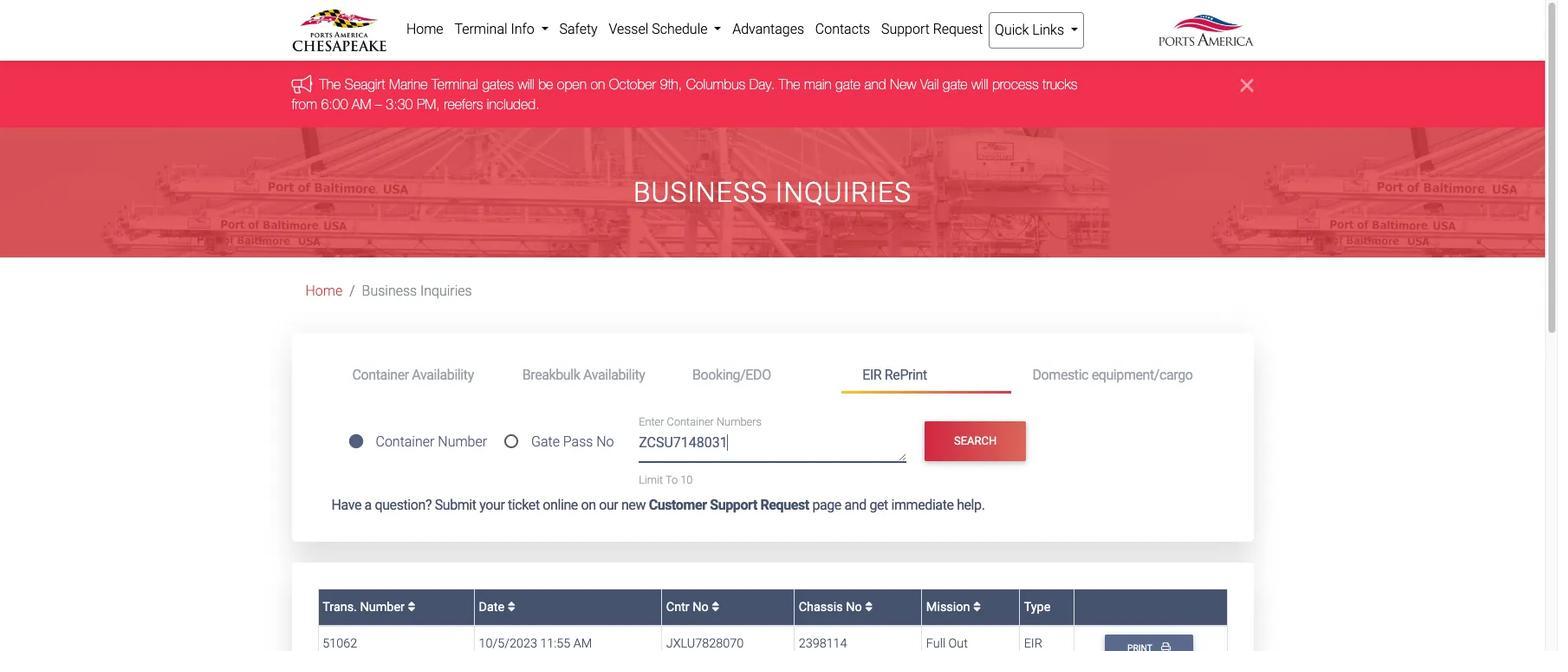 Task type: locate. For each thing, give the bounding box(es) containing it.
0 vertical spatial request
[[933, 21, 983, 37]]

request left page
[[761, 497, 810, 513]]

trans. number link
[[323, 600, 416, 614]]

1 will from the left
[[518, 77, 535, 92]]

5 sort image from the left
[[974, 600, 981, 613]]

cntr no
[[667, 600, 712, 614]]

0 vertical spatial on
[[591, 77, 605, 92]]

on left our
[[581, 497, 596, 513]]

the seagirt marine terminal gates will be open on october 9th, columbus day. the main gate and new vail gate will process trucks from 6:00 am – 3:30 pm, reefers included. alert
[[0, 61, 1546, 128]]

availability
[[412, 366, 474, 383], [583, 366, 645, 383]]

1 horizontal spatial request
[[933, 21, 983, 37]]

sort image inside mission link
[[974, 600, 981, 613]]

terminal left info
[[455, 21, 508, 37]]

inquiries
[[776, 176, 912, 209], [420, 283, 472, 299]]

immediate
[[892, 497, 954, 513]]

equipment/cargo
[[1092, 366, 1193, 383]]

2 will from the left
[[972, 77, 989, 92]]

container for container number
[[376, 434, 435, 450]]

customer support request link
[[649, 497, 810, 513]]

on right open
[[591, 77, 605, 92]]

the seagirt marine terminal gates will be open on october 9th, columbus day. the main gate and new vail gate will process trucks from 6:00 am – 3:30 pm, reefers included. link
[[292, 77, 1078, 112]]

home
[[406, 21, 444, 37], [306, 283, 343, 299]]

0 vertical spatial and
[[865, 77, 887, 92]]

0 vertical spatial home
[[406, 21, 444, 37]]

a
[[365, 497, 372, 513]]

breakbulk availability
[[523, 366, 645, 383]]

main
[[804, 77, 832, 92]]

2 the from the left
[[779, 77, 801, 92]]

online
[[543, 497, 578, 513]]

0 horizontal spatial home link
[[306, 283, 343, 299]]

gate
[[531, 434, 560, 450]]

1 horizontal spatial will
[[972, 77, 989, 92]]

1 horizontal spatial business
[[634, 176, 768, 209]]

and left get
[[845, 497, 867, 513]]

1 horizontal spatial support
[[882, 21, 930, 37]]

0 horizontal spatial business
[[362, 283, 417, 299]]

terminal inside the seagirt marine terminal gates will be open on october 9th, columbus day. the main gate and new vail gate will process trucks from 6:00 am – 3:30 pm, reefers included.
[[432, 77, 479, 92]]

container for container availability
[[352, 366, 409, 383]]

no
[[597, 434, 614, 450], [693, 600, 709, 614], [846, 600, 862, 614]]

1 vertical spatial request
[[761, 497, 810, 513]]

number for trans. number
[[360, 600, 405, 614]]

0 vertical spatial number
[[438, 434, 487, 450]]

no right chassis
[[846, 600, 862, 614]]

terminal
[[455, 21, 508, 37], [432, 77, 479, 92]]

1 sort image from the left
[[408, 600, 416, 613]]

0 vertical spatial container
[[352, 366, 409, 383]]

number up submit
[[438, 434, 487, 450]]

request inside "link"
[[933, 21, 983, 37]]

1 vertical spatial inquiries
[[420, 283, 472, 299]]

0 vertical spatial inquiries
[[776, 176, 912, 209]]

6:00
[[321, 96, 348, 112]]

request left quick
[[933, 21, 983, 37]]

from
[[292, 96, 317, 112]]

container number
[[376, 434, 487, 450]]

0 horizontal spatial number
[[360, 600, 405, 614]]

sort image for mission
[[974, 600, 981, 613]]

support up new
[[882, 21, 930, 37]]

4 sort image from the left
[[865, 600, 873, 613]]

sort image inside trans. number link
[[408, 600, 416, 613]]

search
[[955, 435, 997, 448]]

0 vertical spatial home link
[[401, 12, 449, 47]]

search button
[[925, 421, 1027, 461]]

print image
[[1162, 643, 1171, 651]]

sort image inside the cntr no link
[[712, 600, 720, 613]]

pm,
[[417, 96, 440, 112]]

page
[[813, 497, 842, 513]]

1 horizontal spatial availability
[[583, 366, 645, 383]]

gate right main
[[836, 77, 861, 92]]

container up question?
[[376, 434, 435, 450]]

domestic equipment/cargo link
[[1012, 359, 1214, 391]]

sort image inside date link
[[508, 600, 516, 613]]

1 vertical spatial business
[[362, 283, 417, 299]]

schedule
[[652, 21, 708, 37]]

will left process
[[972, 77, 989, 92]]

trucks
[[1043, 77, 1078, 92]]

on
[[591, 77, 605, 92], [581, 497, 596, 513]]

3:30
[[386, 96, 413, 112]]

0 horizontal spatial the
[[319, 77, 341, 92]]

1 gate from the left
[[836, 77, 861, 92]]

no right pass
[[597, 434, 614, 450]]

number
[[438, 434, 487, 450], [360, 600, 405, 614]]

be
[[539, 77, 553, 92]]

and
[[865, 77, 887, 92], [845, 497, 867, 513]]

no for chassis no
[[846, 600, 862, 614]]

0 horizontal spatial request
[[761, 497, 810, 513]]

the seagirt marine terminal gates will be open on october 9th, columbus day. the main gate and new vail gate will process trucks from 6:00 am – 3:30 pm, reefers included.
[[292, 77, 1078, 112]]

1 horizontal spatial inquiries
[[776, 176, 912, 209]]

type
[[1024, 600, 1051, 614]]

0 horizontal spatial support
[[710, 497, 758, 513]]

the right day.
[[779, 77, 801, 92]]

on inside the seagirt marine terminal gates will be open on october 9th, columbus day. the main gate and new vail gate will process trucks from 6:00 am – 3:30 pm, reefers included.
[[591, 77, 605, 92]]

the
[[319, 77, 341, 92], [779, 77, 801, 92]]

10
[[681, 473, 693, 486]]

1 vertical spatial terminal
[[432, 77, 479, 92]]

2 vertical spatial container
[[376, 434, 435, 450]]

help.
[[957, 497, 985, 513]]

0 horizontal spatial will
[[518, 77, 535, 92]]

number right trans.
[[360, 600, 405, 614]]

2 horizontal spatial no
[[846, 600, 862, 614]]

1 vertical spatial number
[[360, 600, 405, 614]]

0 horizontal spatial home
[[306, 283, 343, 299]]

terminal up reefers
[[432, 77, 479, 92]]

0 vertical spatial business
[[634, 176, 768, 209]]

no for cntr no
[[693, 600, 709, 614]]

trans. number
[[323, 600, 408, 614]]

1 horizontal spatial gate
[[943, 77, 968, 92]]

sort image inside chassis no link
[[865, 600, 873, 613]]

will
[[518, 77, 535, 92], [972, 77, 989, 92]]

the up the 6:00 at the top left
[[319, 77, 341, 92]]

terminal info link
[[449, 12, 554, 47]]

1 horizontal spatial business inquiries
[[634, 176, 912, 209]]

2 availability from the left
[[583, 366, 645, 383]]

and inside the seagirt marine terminal gates will be open on october 9th, columbus day. the main gate and new vail gate will process trucks from 6:00 am – 3:30 pm, reefers included.
[[865, 77, 887, 92]]

business inquiries
[[634, 176, 912, 209], [362, 283, 472, 299]]

gate right vail
[[943, 77, 968, 92]]

will left be on the left top
[[518, 77, 535, 92]]

advantages link
[[727, 12, 810, 47]]

–
[[375, 96, 382, 112]]

chassis
[[799, 600, 843, 614]]

0 horizontal spatial availability
[[412, 366, 474, 383]]

numbers
[[717, 416, 762, 429]]

date link
[[479, 600, 516, 614]]

0 horizontal spatial business inquiries
[[362, 283, 472, 299]]

availability inside 'breakbulk availability' link
[[583, 366, 645, 383]]

gate
[[836, 77, 861, 92], [943, 77, 968, 92]]

vessel schedule link
[[603, 12, 727, 47]]

3 sort image from the left
[[712, 600, 720, 613]]

vessel schedule
[[609, 21, 711, 37]]

sort image
[[408, 600, 416, 613], [508, 600, 516, 613], [712, 600, 720, 613], [865, 600, 873, 613], [974, 600, 981, 613]]

support request
[[882, 21, 983, 37]]

container right enter
[[667, 416, 714, 429]]

open
[[557, 77, 587, 92]]

new
[[622, 497, 646, 513]]

container
[[352, 366, 409, 383], [667, 416, 714, 429], [376, 434, 435, 450]]

1 horizontal spatial number
[[438, 434, 487, 450]]

2 sort image from the left
[[508, 600, 516, 613]]

1 availability from the left
[[412, 366, 474, 383]]

availability up container number
[[412, 366, 474, 383]]

1 horizontal spatial home
[[406, 21, 444, 37]]

ticket
[[508, 497, 540, 513]]

eir reprint
[[863, 366, 927, 383]]

availability inside container availability link
[[412, 366, 474, 383]]

0 vertical spatial support
[[882, 21, 930, 37]]

1 horizontal spatial no
[[693, 600, 709, 614]]

columbus
[[686, 77, 746, 92]]

business
[[634, 176, 768, 209], [362, 283, 417, 299]]

1 horizontal spatial the
[[779, 77, 801, 92]]

0 horizontal spatial no
[[597, 434, 614, 450]]

gates
[[482, 77, 514, 92]]

support right customer
[[710, 497, 758, 513]]

availability up enter
[[583, 366, 645, 383]]

no right cntr on the bottom of the page
[[693, 600, 709, 614]]

and left new
[[865, 77, 887, 92]]

1 vertical spatial home
[[306, 283, 343, 299]]

0 vertical spatial business inquiries
[[634, 176, 912, 209]]

included.
[[487, 96, 540, 112]]

container up container number
[[352, 366, 409, 383]]

home for the bottommost home link
[[306, 283, 343, 299]]

0 horizontal spatial gate
[[836, 77, 861, 92]]

support request link
[[876, 12, 989, 47]]

Enter Container Numbers text field
[[639, 432, 907, 462]]



Task type: vqa. For each thing, say whether or not it's contained in the screenshot.
the rightmost PORT
no



Task type: describe. For each thing, give the bounding box(es) containing it.
reprint
[[885, 366, 927, 383]]

cntr no link
[[667, 600, 720, 614]]

submit
[[435, 497, 477, 513]]

date
[[479, 600, 508, 614]]

availability for container availability
[[412, 366, 474, 383]]

quick links
[[995, 22, 1068, 38]]

am
[[352, 96, 371, 112]]

mission link
[[927, 600, 981, 614]]

info
[[511, 21, 535, 37]]

chassis no link
[[799, 600, 873, 614]]

sort image for chassis no
[[865, 600, 873, 613]]

safety
[[560, 21, 598, 37]]

pass
[[563, 434, 593, 450]]

trans.
[[323, 600, 357, 614]]

marine
[[389, 77, 428, 92]]

breakbulk availability link
[[502, 359, 672, 391]]

1 vertical spatial support
[[710, 497, 758, 513]]

new
[[890, 77, 917, 92]]

day.
[[750, 77, 775, 92]]

breakbulk
[[523, 366, 580, 383]]

0 horizontal spatial inquiries
[[420, 283, 472, 299]]

reefers
[[444, 96, 483, 112]]

home for right home link
[[406, 21, 444, 37]]

advantages
[[733, 21, 805, 37]]

safety link
[[554, 12, 603, 47]]

1 horizontal spatial home link
[[401, 12, 449, 47]]

vessel
[[609, 21, 649, 37]]

our
[[599, 497, 618, 513]]

have
[[332, 497, 362, 513]]

gate pass no
[[531, 434, 614, 450]]

0 vertical spatial terminal
[[455, 21, 508, 37]]

quick
[[995, 22, 1029, 38]]

availability for breakbulk availability
[[583, 366, 645, 383]]

2 gate from the left
[[943, 77, 968, 92]]

close image
[[1241, 75, 1254, 96]]

1 vertical spatial business inquiries
[[362, 283, 472, 299]]

links
[[1033, 22, 1065, 38]]

1 vertical spatial home link
[[306, 283, 343, 299]]

limit to 10
[[639, 473, 693, 486]]

seagirt
[[345, 77, 385, 92]]

1 vertical spatial and
[[845, 497, 867, 513]]

terminal info
[[455, 21, 538, 37]]

container availability
[[352, 366, 474, 383]]

1 vertical spatial container
[[667, 416, 714, 429]]

quick links link
[[989, 12, 1085, 49]]

sort image for date
[[508, 600, 516, 613]]

october
[[609, 77, 656, 92]]

customer
[[649, 497, 707, 513]]

support inside "link"
[[882, 21, 930, 37]]

sort image for trans. number
[[408, 600, 416, 613]]

vail
[[921, 77, 939, 92]]

domestic equipment/cargo
[[1033, 366, 1193, 383]]

question?
[[375, 497, 432, 513]]

enter
[[639, 416, 664, 429]]

contacts link
[[810, 12, 876, 47]]

domestic
[[1033, 366, 1089, 383]]

9th,
[[660, 77, 683, 92]]

number for container number
[[438, 434, 487, 450]]

bullhorn image
[[292, 74, 319, 93]]

eir reprint link
[[842, 359, 1012, 394]]

to
[[666, 473, 678, 486]]

have a question? submit your ticket online on our new customer support request page and get immediate help.
[[332, 497, 985, 513]]

contacts
[[816, 21, 871, 37]]

1 the from the left
[[319, 77, 341, 92]]

cntr
[[667, 600, 690, 614]]

chassis no
[[799, 600, 865, 614]]

eir
[[863, 366, 882, 383]]

get
[[870, 497, 889, 513]]

enter container numbers
[[639, 416, 762, 429]]

your
[[480, 497, 505, 513]]

sort image for cntr no
[[712, 600, 720, 613]]

mission
[[927, 600, 974, 614]]

booking/edo
[[693, 366, 771, 383]]

1 vertical spatial on
[[581, 497, 596, 513]]

container availability link
[[332, 359, 502, 391]]

limit
[[639, 473, 663, 486]]

booking/edo link
[[672, 359, 842, 391]]

process
[[993, 77, 1039, 92]]



